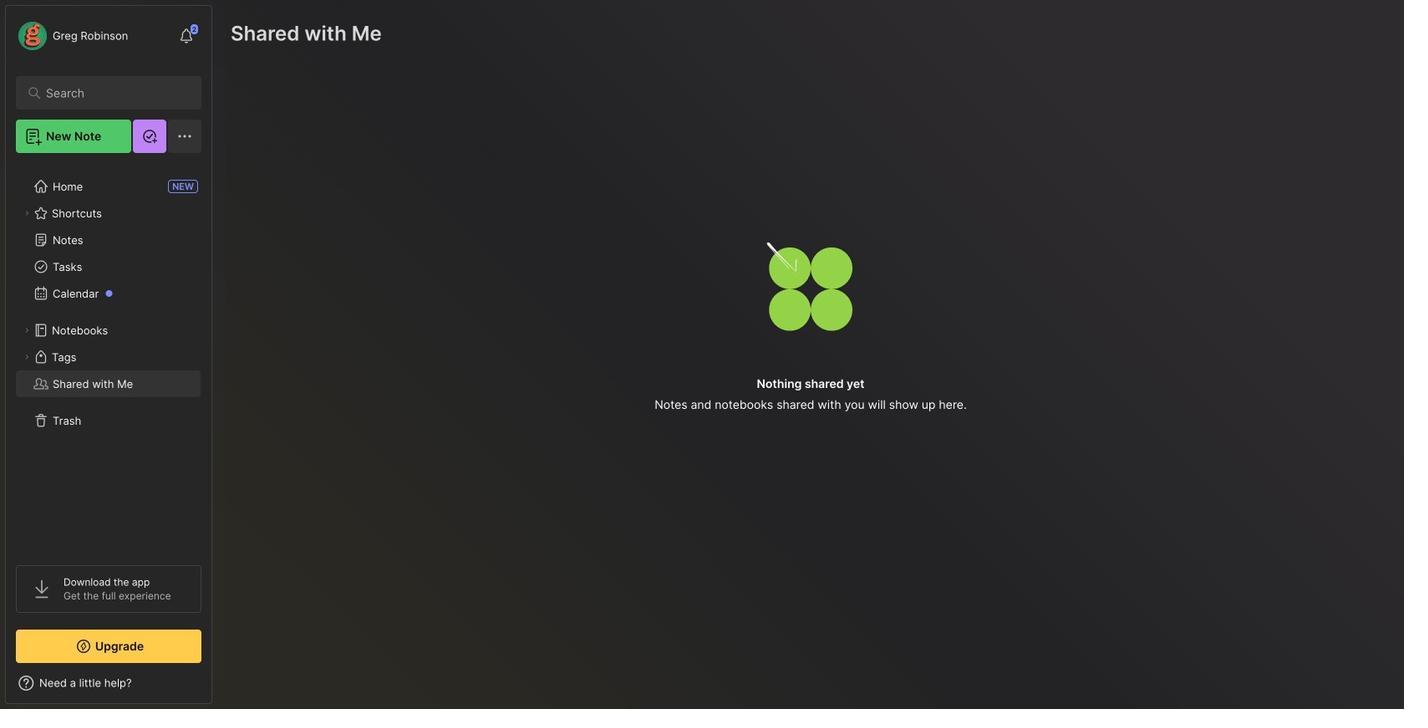 Task type: locate. For each thing, give the bounding box(es) containing it.
Search text field
[[46, 85, 179, 101]]

tree inside main element
[[6, 163, 212, 550]]

None search field
[[46, 83, 179, 103]]

expand notebooks image
[[22, 325, 32, 335]]

tree
[[6, 163, 212, 550]]

expand tags image
[[22, 352, 32, 362]]

click to collapse image
[[211, 678, 224, 698]]



Task type: vqa. For each thing, say whether or not it's contained in the screenshot.
the More actions field
no



Task type: describe. For each thing, give the bounding box(es) containing it.
main element
[[0, 0, 217, 709]]

none search field inside main element
[[46, 83, 179, 103]]

WHAT'S NEW field
[[6, 670, 212, 697]]

Account field
[[16, 19, 128, 53]]



